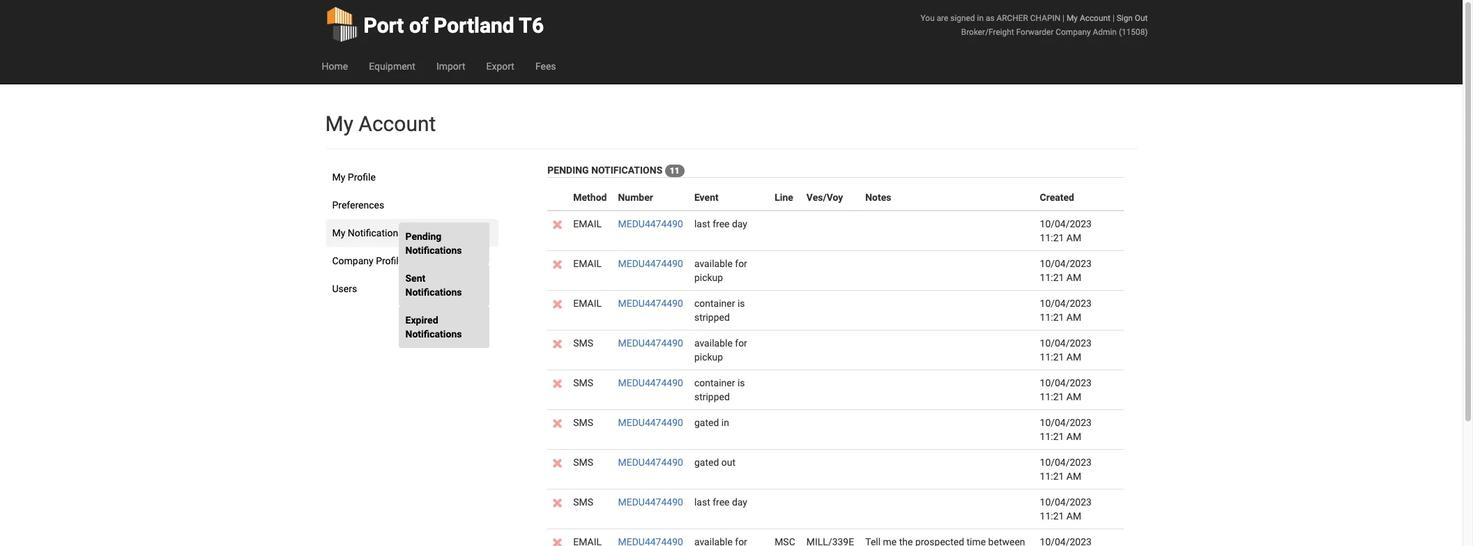 Task type: vqa. For each thing, say whether or not it's contained in the screenshot.
Search button
no



Task type: locate. For each thing, give the bounding box(es) containing it.
4 medu4474490 from the top
[[618, 338, 683, 349]]

1 vertical spatial email
[[573, 258, 602, 269]]

2 email from the top
[[573, 258, 602, 269]]

gated for gated in
[[695, 417, 719, 428]]

profile for my profile
[[348, 172, 376, 183]]

click to delete image for last
[[553, 499, 562, 508]]

11:21 for seventh medu4474490 link
[[1040, 471, 1065, 482]]

0 vertical spatial email
[[573, 218, 602, 230]]

pending inside pending notifications 11
[[548, 165, 589, 176]]

1 vertical spatial last
[[695, 497, 710, 508]]

5 11:21 from the top
[[1040, 391, 1065, 403]]

is
[[738, 298, 745, 309], [738, 378, 745, 389]]

7 am from the top
[[1067, 471, 1082, 482]]

my profile
[[332, 172, 376, 183]]

medu4474490 for 2nd medu4474490 link
[[618, 258, 683, 269]]

2 last free day from the top
[[695, 497, 748, 508]]

0 vertical spatial day
[[732, 218, 748, 230]]

2 container from the top
[[695, 378, 735, 389]]

1 container from the top
[[695, 298, 735, 309]]

2 available for pickup from the top
[[695, 338, 748, 363]]

1 10/04/2023 from the top
[[1040, 218, 1092, 230]]

2 medu4474490 from the top
[[618, 258, 683, 269]]

notifications inside pending notifications 11
[[591, 165, 663, 176]]

3 10/04/2023 11:21 am from the top
[[1040, 298, 1092, 323]]

my up the 'preferences'
[[332, 172, 345, 183]]

2 gated from the top
[[695, 457, 719, 468]]

sign out link
[[1117, 13, 1148, 23]]

pending
[[548, 165, 589, 176], [406, 231, 442, 242]]

0 vertical spatial company
[[1056, 27, 1091, 37]]

import button
[[426, 49, 476, 84]]

0 vertical spatial container is stripped
[[695, 298, 745, 323]]

3 email from the top
[[573, 298, 602, 309]]

1 last free day from the top
[[695, 218, 748, 230]]

profile down my notifications
[[376, 255, 404, 266]]

port
[[364, 13, 404, 38]]

home button
[[311, 49, 359, 84]]

click to delete image for seventh medu4474490 link
[[553, 459, 562, 468]]

1 is from the top
[[738, 298, 745, 309]]

click to delete image
[[553, 340, 562, 349], [553, 499, 562, 508], [553, 538, 562, 546]]

my for my notifications
[[332, 227, 345, 239]]

1 vertical spatial account
[[359, 112, 436, 136]]

1 medu4474490 link from the top
[[618, 218, 683, 230]]

notifications down expired
[[406, 328, 462, 340]]

gated out
[[695, 457, 736, 468]]

10/04/2023 11:21 am for 3rd medu4474490 link from the bottom
[[1040, 417, 1092, 442]]

1 11:21 from the top
[[1040, 232, 1065, 244]]

free down event
[[713, 218, 730, 230]]

4 10/04/2023 11:21 am from the top
[[1040, 338, 1092, 363]]

0 vertical spatial stripped
[[695, 312, 730, 323]]

2 day from the top
[[732, 497, 748, 508]]

4 medu4474490 link from the top
[[618, 338, 683, 349]]

account down equipment
[[359, 112, 436, 136]]

out up the (11508)
[[1135, 13, 1148, 23]]

account up admin
[[1080, 13, 1111, 23]]

pending inside "pending notifications"
[[406, 231, 442, 242]]

company profile
[[332, 255, 404, 266]]

last free day down event
[[695, 218, 748, 230]]

0 vertical spatial for
[[735, 258, 748, 269]]

10/04/2023
[[1040, 218, 1092, 230], [1040, 258, 1092, 269], [1040, 298, 1092, 309], [1040, 338, 1092, 349], [1040, 378, 1092, 389], [1040, 417, 1092, 428], [1040, 457, 1092, 468], [1040, 497, 1092, 508]]

6 10/04/2023 11:21 am from the top
[[1040, 417, 1092, 442]]

6 medu4474490 from the top
[[618, 417, 683, 428]]

2 vertical spatial email
[[573, 298, 602, 309]]

last down gated out
[[695, 497, 710, 508]]

t6
[[519, 13, 544, 38]]

0 vertical spatial account
[[1080, 13, 1111, 23]]

pending for pending notifications 11
[[548, 165, 589, 176]]

0 horizontal spatial |
[[1063, 13, 1065, 23]]

my right chapin
[[1067, 13, 1078, 23]]

equipment button
[[359, 49, 426, 84]]

last free day
[[695, 218, 748, 230], [695, 497, 748, 508]]

day
[[732, 218, 748, 230], [732, 497, 748, 508]]

pending up sent
[[406, 231, 442, 242]]

fees
[[536, 61, 556, 72]]

for
[[735, 258, 748, 269], [735, 338, 748, 349]]

0 vertical spatial click to delete image
[[553, 340, 562, 349]]

1 | from the left
[[1063, 13, 1065, 23]]

1 available from the top
[[695, 258, 733, 269]]

8 11:21 from the top
[[1040, 511, 1065, 522]]

stripped
[[695, 312, 730, 323], [695, 391, 730, 403]]

0 vertical spatial pickup
[[695, 272, 723, 283]]

7 11:21 from the top
[[1040, 471, 1065, 482]]

1 horizontal spatial company
[[1056, 27, 1091, 37]]

click to delete image for available
[[553, 340, 562, 349]]

7 medu4474490 from the top
[[618, 457, 683, 468]]

5 am from the top
[[1067, 391, 1082, 403]]

created
[[1040, 192, 1075, 203]]

sign
[[1117, 13, 1133, 23]]

1 day from the top
[[732, 218, 748, 230]]

0 vertical spatial is
[[738, 298, 745, 309]]

out
[[1135, 13, 1148, 23], [722, 457, 736, 468]]

my account link
[[1067, 13, 1111, 23]]

1 vertical spatial free
[[713, 497, 730, 508]]

1 vertical spatial container
[[695, 378, 735, 389]]

medu4474490
[[618, 218, 683, 230], [618, 258, 683, 269], [618, 298, 683, 309], [618, 338, 683, 349], [618, 378, 683, 389], [618, 417, 683, 428], [618, 457, 683, 468], [618, 497, 683, 508]]

0 vertical spatial gated
[[695, 417, 719, 428]]

1 vertical spatial day
[[732, 497, 748, 508]]

10/04/2023 11:21 am for sixth medu4474490 link from the bottom
[[1040, 298, 1092, 323]]

users
[[332, 283, 357, 294]]

1 for from the top
[[735, 258, 748, 269]]

0 vertical spatial available for pickup
[[695, 258, 748, 283]]

6 11:21 from the top
[[1040, 431, 1065, 442]]

11:21 for 3rd medu4474490 link from the bottom
[[1040, 431, 1065, 442]]

signed
[[951, 13, 975, 23]]

2 last from the top
[[695, 497, 710, 508]]

stripped for email
[[695, 312, 730, 323]]

1 horizontal spatial |
[[1113, 13, 1115, 23]]

medu4474490 link
[[618, 218, 683, 230], [618, 258, 683, 269], [618, 298, 683, 309], [618, 338, 683, 349], [618, 378, 683, 389], [618, 417, 683, 428], [618, 457, 683, 468], [618, 497, 683, 508]]

free down gated out
[[713, 497, 730, 508]]

1 gated from the top
[[695, 417, 719, 428]]

0 vertical spatial container
[[695, 298, 735, 309]]

10/04/2023 11:21 am for 1st medu4474490 link from the bottom of the page
[[1040, 497, 1092, 522]]

email
[[573, 218, 602, 230], [573, 258, 602, 269], [573, 298, 602, 309]]

export button
[[476, 49, 525, 84]]

last free day down gated out
[[695, 497, 748, 508]]

2 11:21 from the top
[[1040, 272, 1065, 283]]

free for email
[[713, 218, 730, 230]]

0 vertical spatial pending
[[548, 165, 589, 176]]

2 click to delete image from the top
[[553, 499, 562, 508]]

11:21 for eighth medu4474490 link from the bottom of the page
[[1040, 232, 1065, 244]]

8 10/04/2023 from the top
[[1040, 497, 1092, 508]]

notifications up number
[[591, 165, 663, 176]]

out down the in
[[722, 457, 736, 468]]

0 horizontal spatial pending
[[406, 231, 442, 242]]

0 vertical spatial available
[[695, 258, 733, 269]]

container is stripped for sms
[[695, 378, 745, 403]]

2 10/04/2023 11:21 am from the top
[[1040, 258, 1092, 283]]

1 horizontal spatial out
[[1135, 13, 1148, 23]]

my
[[1067, 13, 1078, 23], [325, 112, 354, 136], [332, 172, 345, 183], [332, 227, 345, 239]]

sms
[[573, 338, 594, 349], [573, 378, 594, 389], [573, 417, 594, 428], [573, 457, 594, 468], [573, 497, 594, 508]]

click to delete image for eighth medu4474490 link from the bottom of the page
[[553, 220, 562, 230]]

last free day for sms
[[695, 497, 748, 508]]

2 click to delete image from the top
[[553, 260, 562, 269]]

1 container is stripped from the top
[[695, 298, 745, 323]]

1 vertical spatial last free day
[[695, 497, 748, 508]]

pending up "method"
[[548, 165, 589, 176]]

last down event
[[695, 218, 710, 230]]

4 am from the top
[[1067, 352, 1082, 363]]

event
[[695, 192, 719, 203]]

| right chapin
[[1063, 13, 1065, 23]]

0 horizontal spatial profile
[[348, 172, 376, 183]]

sent notifications
[[406, 273, 462, 298]]

7 10/04/2023 11:21 am from the top
[[1040, 457, 1092, 482]]

6 10/04/2023 from the top
[[1040, 417, 1092, 428]]

company
[[1056, 27, 1091, 37], [332, 255, 374, 266]]

0 vertical spatial last free day
[[695, 218, 748, 230]]

available for pickup for email
[[695, 258, 748, 283]]

8 medu4474490 from the top
[[618, 497, 683, 508]]

1 available for pickup from the top
[[695, 258, 748, 283]]

1 sms from the top
[[573, 338, 594, 349]]

3 sms from the top
[[573, 417, 594, 428]]

click to delete image for 2nd medu4474490 link
[[553, 260, 562, 269]]

(11508)
[[1119, 27, 1148, 37]]

gated down gated in
[[695, 457, 719, 468]]

1 vertical spatial container is stripped
[[695, 378, 745, 403]]

1 horizontal spatial profile
[[376, 255, 404, 266]]

10/04/2023 11:21 am
[[1040, 218, 1092, 244], [1040, 258, 1092, 283], [1040, 298, 1092, 323], [1040, 338, 1092, 363], [1040, 378, 1092, 403], [1040, 417, 1092, 442], [1040, 457, 1092, 482], [1040, 497, 1092, 522]]

1 pickup from the top
[[695, 272, 723, 283]]

2 vertical spatial click to delete image
[[553, 538, 562, 546]]

gated for gated out
[[695, 457, 719, 468]]

0 vertical spatial profile
[[348, 172, 376, 183]]

3 click to delete image from the top
[[553, 300, 562, 309]]

0 vertical spatial out
[[1135, 13, 1148, 23]]

1 vertical spatial pending
[[406, 231, 442, 242]]

is for email
[[738, 298, 745, 309]]

6 click to delete image from the top
[[553, 459, 562, 468]]

1 vertical spatial is
[[738, 378, 745, 389]]

company up users
[[332, 255, 374, 266]]

5 10/04/2023 11:21 am from the top
[[1040, 378, 1092, 403]]

click to delete image for 5th medu4474490 link
[[553, 379, 562, 389]]

0 horizontal spatial out
[[722, 457, 736, 468]]

2 pickup from the top
[[695, 352, 723, 363]]

5 medu4474490 from the top
[[618, 378, 683, 389]]

1 vertical spatial click to delete image
[[553, 499, 562, 508]]

2 free from the top
[[713, 497, 730, 508]]

import
[[437, 61, 466, 72]]

1 click to delete image from the top
[[553, 220, 562, 230]]

you
[[921, 13, 935, 23]]

1 vertical spatial stripped
[[695, 391, 730, 403]]

notifications up company profile on the left top of page
[[348, 227, 403, 239]]

1 vertical spatial available
[[695, 338, 733, 349]]

notifications down sent
[[406, 287, 462, 298]]

available
[[695, 258, 733, 269], [695, 338, 733, 349]]

| left sign
[[1113, 13, 1115, 23]]

medu4474490 for 5th medu4474490 link
[[618, 378, 683, 389]]

1 vertical spatial for
[[735, 338, 748, 349]]

click to delete image
[[553, 220, 562, 230], [553, 260, 562, 269], [553, 300, 562, 309], [553, 379, 562, 389], [553, 419, 562, 428], [553, 459, 562, 468]]

1 vertical spatial company
[[332, 255, 374, 266]]

sms for day
[[573, 497, 594, 508]]

6 medu4474490 link from the top
[[618, 417, 683, 428]]

am
[[1067, 232, 1082, 244], [1067, 272, 1082, 283], [1067, 312, 1082, 323], [1067, 352, 1082, 363], [1067, 391, 1082, 403], [1067, 431, 1082, 442], [1067, 471, 1082, 482], [1067, 511, 1082, 522]]

container
[[695, 298, 735, 309], [695, 378, 735, 389]]

2 container is stripped from the top
[[695, 378, 745, 403]]

account
[[1080, 13, 1111, 23], [359, 112, 436, 136]]

medu4474490 for seventh medu4474490 link
[[618, 457, 683, 468]]

expired notifications
[[406, 315, 462, 340]]

1 horizontal spatial account
[[1080, 13, 1111, 23]]

notifications
[[591, 165, 663, 176], [348, 227, 403, 239], [406, 245, 462, 256], [406, 287, 462, 298], [406, 328, 462, 340]]

profile up the 'preferences'
[[348, 172, 376, 183]]

portland
[[434, 13, 515, 38]]

10/04/2023 11:21 am for 4th medu4474490 link
[[1040, 338, 1092, 363]]

3 11:21 from the top
[[1040, 312, 1065, 323]]

0 vertical spatial free
[[713, 218, 730, 230]]

4 click to delete image from the top
[[553, 379, 562, 389]]

5 sms from the top
[[573, 497, 594, 508]]

free for sms
[[713, 497, 730, 508]]

1 stripped from the top
[[695, 312, 730, 323]]

for for sms
[[735, 338, 748, 349]]

2 10/04/2023 from the top
[[1040, 258, 1092, 269]]

4 11:21 from the top
[[1040, 352, 1065, 363]]

0 horizontal spatial company
[[332, 255, 374, 266]]

gated
[[695, 417, 719, 428], [695, 457, 719, 468]]

2 is from the top
[[738, 378, 745, 389]]

pending for pending notifications
[[406, 231, 442, 242]]

1 last from the top
[[695, 218, 710, 230]]

2 stripped from the top
[[695, 391, 730, 403]]

day for sms
[[732, 497, 748, 508]]

pickup for email
[[695, 272, 723, 283]]

1 email from the top
[[573, 218, 602, 230]]

2 sms from the top
[[573, 378, 594, 389]]

notifications for my notifications
[[348, 227, 403, 239]]

2 for from the top
[[735, 338, 748, 349]]

last for sms
[[695, 497, 710, 508]]

available for pickup
[[695, 258, 748, 283], [695, 338, 748, 363]]

free
[[713, 218, 730, 230], [713, 497, 730, 508]]

notifications for pending notifications 11
[[591, 165, 663, 176]]

1 vertical spatial gated
[[695, 457, 719, 468]]

company down my account link
[[1056, 27, 1091, 37]]

8 am from the top
[[1067, 511, 1082, 522]]

fees button
[[525, 49, 567, 84]]

1 click to delete image from the top
[[553, 340, 562, 349]]

1 vertical spatial profile
[[376, 255, 404, 266]]

11:21
[[1040, 232, 1065, 244], [1040, 272, 1065, 283], [1040, 312, 1065, 323], [1040, 352, 1065, 363], [1040, 391, 1065, 403], [1040, 431, 1065, 442], [1040, 471, 1065, 482], [1040, 511, 1065, 522]]

1 10/04/2023 11:21 am from the top
[[1040, 218, 1092, 244]]

0 vertical spatial last
[[695, 218, 710, 230]]

preferences
[[332, 199, 384, 211]]

1 vertical spatial out
[[722, 457, 736, 468]]

my down the 'preferences'
[[332, 227, 345, 239]]

1 horizontal spatial pending
[[548, 165, 589, 176]]

port of portland t6
[[364, 13, 544, 38]]

1 vertical spatial available for pickup
[[695, 338, 748, 363]]

1 free from the top
[[713, 218, 730, 230]]

8 10/04/2023 11:21 am from the top
[[1040, 497, 1092, 522]]

last
[[695, 218, 710, 230], [695, 497, 710, 508]]

3 medu4474490 from the top
[[618, 298, 683, 309]]

pickup for sms
[[695, 352, 723, 363]]

1 vertical spatial pickup
[[695, 352, 723, 363]]

my for my account
[[325, 112, 354, 136]]

gated left the in
[[695, 417, 719, 428]]

my notifications
[[332, 227, 403, 239]]

profile
[[348, 172, 376, 183], [376, 255, 404, 266]]

5 click to delete image from the top
[[553, 419, 562, 428]]

10/04/2023 11:21 am for 2nd medu4474490 link
[[1040, 258, 1092, 283]]

2 medu4474490 link from the top
[[618, 258, 683, 269]]

notifications up sent
[[406, 245, 462, 256]]

container is stripped
[[695, 298, 745, 323], [695, 378, 745, 403]]

my up my profile
[[325, 112, 354, 136]]

pickup
[[695, 272, 723, 283], [695, 352, 723, 363]]

|
[[1063, 13, 1065, 23], [1113, 13, 1115, 23]]

my account
[[325, 112, 436, 136]]

medu4474490 for eighth medu4474490 link from the bottom of the page
[[618, 218, 683, 230]]

1 medu4474490 from the top
[[618, 218, 683, 230]]

pending notifications
[[406, 231, 462, 256]]

2 available from the top
[[695, 338, 733, 349]]



Task type: describe. For each thing, give the bounding box(es) containing it.
3 medu4474490 link from the top
[[618, 298, 683, 309]]

1 am from the top
[[1067, 232, 1082, 244]]

equipment
[[369, 61, 416, 72]]

notifications for expired notifications
[[406, 328, 462, 340]]

company inside you are signed in as archer chapin | my account | sign out broker/freight forwarder company admin (11508)
[[1056, 27, 1091, 37]]

7 10/04/2023 from the top
[[1040, 457, 1092, 468]]

email for available for pickup
[[573, 258, 602, 269]]

account inside you are signed in as archer chapin | my account | sign out broker/freight forwarder company admin (11508)
[[1080, 13, 1111, 23]]

expired
[[406, 315, 438, 326]]

method
[[573, 192, 607, 203]]

home
[[322, 61, 348, 72]]

4 10/04/2023 from the top
[[1040, 338, 1092, 349]]

port of portland t6 link
[[325, 0, 544, 49]]

10/04/2023 11:21 am for eighth medu4474490 link from the bottom of the page
[[1040, 218, 1092, 244]]

5 10/04/2023 from the top
[[1040, 378, 1092, 389]]

8 medu4474490 link from the top
[[618, 497, 683, 508]]

2 | from the left
[[1113, 13, 1115, 23]]

11:21 for 4th medu4474490 link
[[1040, 352, 1065, 363]]

10/04/2023 11:21 am for seventh medu4474490 link
[[1040, 457, 1092, 482]]

export
[[486, 61, 515, 72]]

3 click to delete image from the top
[[553, 538, 562, 546]]

container for sms
[[695, 378, 735, 389]]

0 horizontal spatial account
[[359, 112, 436, 136]]

sms for pickup
[[573, 338, 594, 349]]

10/04/2023 11:21 am for 5th medu4474490 link
[[1040, 378, 1092, 403]]

broker/freight
[[962, 27, 1015, 37]]

container is stripped for email
[[695, 298, 745, 323]]

archer
[[997, 13, 1029, 23]]

ves/voy
[[807, 192, 843, 203]]

in
[[977, 13, 984, 23]]

of
[[409, 13, 429, 38]]

number
[[618, 192, 653, 203]]

email for container is stripped
[[573, 298, 602, 309]]

medu4474490 for 1st medu4474490 link from the bottom of the page
[[618, 497, 683, 508]]

7 medu4474490 link from the top
[[618, 457, 683, 468]]

day for email
[[732, 218, 748, 230]]

notifications for pending notifications
[[406, 245, 462, 256]]

6 am from the top
[[1067, 431, 1082, 442]]

last free day for email
[[695, 218, 748, 230]]

last for email
[[695, 218, 710, 230]]

notifications for sent notifications
[[406, 287, 462, 298]]

click to delete image for sixth medu4474490 link from the bottom
[[553, 300, 562, 309]]

profile for company profile
[[376, 255, 404, 266]]

medu4474490 for 4th medu4474490 link
[[618, 338, 683, 349]]

container for email
[[695, 298, 735, 309]]

you are signed in as archer chapin | my account | sign out broker/freight forwarder company admin (11508)
[[921, 13, 1148, 37]]

11:21 for sixth medu4474490 link from the bottom
[[1040, 312, 1065, 323]]

sent
[[406, 273, 426, 284]]

is for sms
[[738, 378, 745, 389]]

for for email
[[735, 258, 748, 269]]

are
[[937, 13, 949, 23]]

11:21 for 1st medu4474490 link from the bottom of the page
[[1040, 511, 1065, 522]]

my inside you are signed in as archer chapin | my account | sign out broker/freight forwarder company admin (11508)
[[1067, 13, 1078, 23]]

medu4474490 for sixth medu4474490 link from the bottom
[[618, 298, 683, 309]]

3 10/04/2023 from the top
[[1040, 298, 1092, 309]]

as
[[986, 13, 995, 23]]

medu4474490 for 3rd medu4474490 link from the bottom
[[618, 417, 683, 428]]

forwarder
[[1017, 27, 1054, 37]]

out inside you are signed in as archer chapin | my account | sign out broker/freight forwarder company admin (11508)
[[1135, 13, 1148, 23]]

5 medu4474490 link from the top
[[618, 378, 683, 389]]

11:21 for 2nd medu4474490 link
[[1040, 272, 1065, 283]]

chapin
[[1031, 13, 1061, 23]]

available for email
[[695, 258, 733, 269]]

admin
[[1093, 27, 1117, 37]]

11
[[670, 166, 680, 176]]

4 sms from the top
[[573, 457, 594, 468]]

stripped for sms
[[695, 391, 730, 403]]

pending notifications 11
[[548, 165, 680, 176]]

3 am from the top
[[1067, 312, 1082, 323]]

2 am from the top
[[1067, 272, 1082, 283]]

click to delete image for 3rd medu4474490 link from the bottom
[[553, 419, 562, 428]]

in
[[722, 417, 729, 428]]

available for pickup for sms
[[695, 338, 748, 363]]

notes
[[866, 192, 892, 203]]

available for sms
[[695, 338, 733, 349]]

11:21 for 5th medu4474490 link
[[1040, 391, 1065, 403]]

gated in
[[695, 417, 729, 428]]

my for my profile
[[332, 172, 345, 183]]

email for last free day
[[573, 218, 602, 230]]

line
[[775, 192, 794, 203]]

sms for stripped
[[573, 378, 594, 389]]



